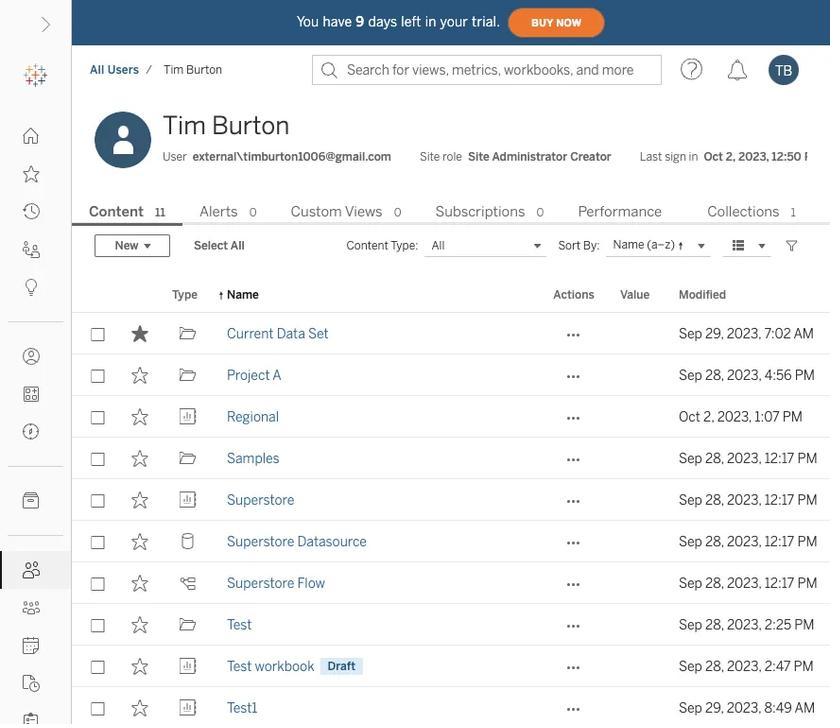 Task type: locate. For each thing, give the bounding box(es) containing it.
0 for subscriptions
[[537, 206, 544, 219]]

workbook image
[[179, 492, 196, 509], [179, 659, 196, 676]]

content for content type:
[[347, 239, 389, 253]]

1 test from the top
[[227, 617, 252, 633]]

1 horizontal spatial 2,
[[727, 150, 736, 164]]

am right 7:02
[[794, 326, 815, 342]]

0 vertical spatial oct
[[704, 150, 724, 164]]

2:47
[[765, 659, 791, 675]]

project image
[[179, 325, 196, 343], [179, 367, 196, 384], [179, 617, 196, 634]]

oct inside row
[[679, 409, 701, 425]]

all left users
[[90, 63, 105, 77]]

current
[[227, 326, 274, 342]]

buy now
[[532, 17, 582, 29]]

1 vertical spatial burton
[[212, 111, 290, 141]]

0 vertical spatial workbook image
[[179, 492, 196, 509]]

3 12:17 from the top
[[765, 534, 795, 550]]

12:17 for superstore flow
[[765, 576, 795, 591]]

in right sign
[[689, 150, 699, 164]]

0 vertical spatial tim burton
[[164, 63, 222, 77]]

cell for test
[[609, 605, 668, 646]]

2 superstore from the top
[[227, 534, 295, 550]]

4 row from the top
[[72, 438, 831, 480]]

am for sep 29, 2023, 8:49 am
[[795, 701, 816, 716]]

test workbook link
[[227, 646, 315, 688]]

in inside tim burton main content
[[689, 150, 699, 164]]

tim burton up user external\timburton1006@gmail.com
[[163, 111, 290, 141]]

28,
[[706, 368, 725, 383], [706, 451, 725, 466], [706, 492, 725, 508], [706, 534, 725, 550], [706, 576, 725, 591], [706, 617, 725, 633], [706, 659, 725, 675]]

content up new
[[89, 203, 144, 220]]

cell for superstore datasource
[[609, 521, 668, 563]]

recents image
[[23, 203, 40, 220]]

1 vertical spatial tim burton
[[163, 111, 290, 141]]

6 cell from the top
[[609, 563, 668, 605]]

28, for project a
[[706, 368, 725, 383]]

sep 28, 2023, 2:47 pm
[[679, 659, 815, 675]]

1 vertical spatial content
[[347, 239, 389, 253]]

2,
[[727, 150, 736, 164], [704, 409, 715, 425]]

sort
[[559, 239, 581, 253]]

1 sep from the top
[[679, 326, 703, 342]]

sep 28, 2023, 12:17 pm for superstore flow
[[679, 576, 818, 591]]

0 up the type:
[[394, 206, 402, 219]]

4 cell from the top
[[609, 480, 668, 521]]

modified
[[679, 288, 727, 301]]

project a
[[227, 368, 282, 383]]

workbook
[[255, 659, 315, 675]]

draft
[[328, 660, 356, 674]]

test
[[227, 617, 252, 633], [227, 659, 252, 675]]

1 horizontal spatial all
[[231, 239, 245, 253]]

views
[[345, 203, 383, 220]]

grid
[[72, 277, 831, 725]]

0 horizontal spatial all
[[90, 63, 105, 77]]

29, for sep 29, 2023, 7:02 am
[[706, 326, 724, 342]]

tim
[[164, 63, 184, 77], [163, 111, 206, 141]]

sign
[[665, 150, 687, 164]]

1 vertical spatial all
[[231, 239, 245, 253]]

0 horizontal spatial content
[[89, 203, 144, 220]]

external\timburton1006@gmail.com
[[193, 150, 392, 164]]

new
[[115, 239, 139, 253]]

sep 28, 2023, 4:56 pm
[[679, 368, 816, 383]]

1 12:17 from the top
[[765, 451, 795, 466]]

4 12:17 from the top
[[765, 576, 795, 591]]

flow image
[[179, 575, 196, 592]]

8 row from the top
[[72, 605, 831, 646]]

1 vertical spatial project image
[[179, 367, 196, 384]]

9 sep from the top
[[679, 701, 703, 716]]

1 vertical spatial tim
[[163, 111, 206, 141]]

all
[[90, 63, 105, 77], [231, 239, 245, 253]]

oct 2, 2023, 1:07 pm
[[679, 409, 803, 425]]

3 0 from the left
[[537, 206, 544, 219]]

pm for regional
[[783, 409, 803, 425]]

1 horizontal spatial oct
[[704, 150, 724, 164]]

test for test
[[227, 617, 252, 633]]

select all button
[[182, 235, 257, 257]]

2, down sep 28, 2023, 4:56 pm
[[704, 409, 715, 425]]

select all
[[194, 239, 245, 253]]

cell for regional
[[609, 396, 668, 438]]

superstore down samples link
[[227, 492, 295, 508]]

last
[[640, 150, 663, 164]]

last sign in oct 2, 2023, 12:50 pm
[[640, 150, 823, 164]]

4 28, from the top
[[706, 534, 725, 550]]

0 horizontal spatial site
[[420, 150, 440, 164]]

site left role
[[420, 150, 440, 164]]

project image down flow image
[[179, 617, 196, 634]]

2 workbook image from the top
[[179, 659, 196, 676]]

main navigation. press the up and down arrow keys to access links. element
[[0, 117, 71, 725]]

collections
[[708, 203, 780, 220]]

days
[[368, 14, 398, 30]]

1 horizontal spatial content
[[347, 239, 389, 253]]

7 sep from the top
[[679, 617, 703, 633]]

0 horizontal spatial 0
[[249, 206, 257, 219]]

0 vertical spatial am
[[794, 326, 815, 342]]

2 test from the top
[[227, 659, 252, 675]]

cell
[[609, 355, 668, 396], [609, 396, 668, 438], [609, 438, 668, 480], [609, 480, 668, 521], [609, 521, 668, 563], [609, 563, 668, 605], [609, 605, 668, 646], [609, 646, 668, 688]]

project image for project
[[179, 367, 196, 384]]

5 28, from the top
[[706, 576, 725, 591]]

project image down type on the left top
[[179, 325, 196, 343]]

5 sep from the top
[[679, 534, 703, 550]]

am right 8:49
[[795, 701, 816, 716]]

1 vertical spatial 29,
[[706, 701, 724, 716]]

superstore datasource
[[227, 534, 367, 550]]

1 cell from the top
[[609, 355, 668, 396]]

tim burton
[[164, 63, 222, 77], [163, 111, 290, 141]]

2 vertical spatial superstore
[[227, 576, 295, 591]]

superstore for superstore datasource
[[227, 534, 295, 550]]

6 row from the top
[[72, 521, 831, 563]]

2 29, from the top
[[706, 701, 724, 716]]

workbook image for sep 28, 2023, 2:47 pm
[[179, 659, 196, 676]]

2023,
[[739, 150, 770, 164], [727, 326, 762, 342], [728, 368, 762, 383], [718, 409, 752, 425], [728, 451, 762, 466], [728, 492, 762, 508], [728, 534, 762, 550], [728, 576, 762, 591], [728, 617, 762, 633], [728, 659, 762, 675], [727, 701, 762, 716]]

1 horizontal spatial site
[[468, 150, 490, 164]]

1 29, from the top
[[706, 326, 724, 342]]

superstore down superstore link
[[227, 534, 295, 550]]

0 vertical spatial project image
[[179, 325, 196, 343]]

sep for superstore
[[679, 492, 703, 508]]

tim burton inside main content
[[163, 111, 290, 141]]

3 28, from the top
[[706, 492, 725, 508]]

3 cell from the top
[[609, 438, 668, 480]]

shared with me image
[[23, 241, 40, 258]]

6 sep from the top
[[679, 576, 703, 591]]

recommendations image
[[23, 279, 40, 296]]

sep for project a
[[679, 368, 703, 383]]

row containing project a
[[72, 355, 831, 396]]

3 sep from the top
[[679, 451, 703, 466]]

subscriptions
[[436, 203, 526, 220]]

sep for superstore datasource
[[679, 534, 703, 550]]

4:56
[[765, 368, 793, 383]]

user
[[163, 150, 187, 164]]

12:17 for superstore
[[765, 492, 795, 508]]

content inside sub-spaces tab list
[[89, 203, 144, 220]]

1 0 from the left
[[249, 206, 257, 219]]

10 row from the top
[[72, 688, 831, 725]]

3 superstore from the top
[[227, 576, 295, 591]]

cell for project a
[[609, 355, 668, 396]]

1 row from the top
[[72, 313, 831, 355]]

5 row from the top
[[72, 480, 831, 521]]

0 vertical spatial in
[[426, 14, 437, 30]]

2 sep from the top
[[679, 368, 703, 383]]

29, down modified
[[706, 326, 724, 342]]

have
[[323, 14, 352, 30]]

burton right /
[[186, 63, 222, 77]]

0 right the alerts
[[249, 206, 257, 219]]

sep for superstore flow
[[679, 576, 703, 591]]

2, right sign
[[727, 150, 736, 164]]

you have 9 days left in your trial.
[[297, 14, 501, 30]]

2 workbook image from the top
[[179, 700, 196, 717]]

all inside button
[[231, 239, 245, 253]]

6 28, from the top
[[706, 617, 725, 633]]

workbook image left test1
[[179, 700, 196, 717]]

schedules image
[[23, 638, 40, 655]]

favorites image
[[23, 166, 40, 183]]

1 site from the left
[[420, 150, 440, 164]]

workbook image
[[179, 409, 196, 426], [179, 700, 196, 717]]

3 project image from the top
[[179, 617, 196, 634]]

am
[[794, 326, 815, 342], [795, 701, 816, 716]]

1 workbook image from the top
[[179, 409, 196, 426]]

sub-spaces tab list
[[72, 202, 831, 226]]

1 vertical spatial superstore
[[227, 534, 295, 550]]

0 vertical spatial 29,
[[706, 326, 724, 342]]

1 vertical spatial test
[[227, 659, 252, 675]]

oct right sign
[[704, 150, 724, 164]]

workbook image down project icon
[[179, 492, 196, 509]]

row containing test
[[72, 605, 831, 646]]

29, down 'sep 28, 2023, 2:47 pm' on the right
[[706, 701, 724, 716]]

12:17 for samples
[[765, 451, 795, 466]]

0 horizontal spatial oct
[[679, 409, 701, 425]]

cell for samples
[[609, 438, 668, 480]]

row group
[[72, 313, 831, 725]]

test workbook
[[227, 659, 315, 675]]

2 sep 28, 2023, 12:17 pm from the top
[[679, 492, 818, 508]]

row containing superstore
[[72, 480, 831, 521]]

tim up user
[[163, 111, 206, 141]]

navigation panel element
[[0, 57, 71, 725]]

29,
[[706, 326, 724, 342], [706, 701, 724, 716]]

7 cell from the top
[[609, 605, 668, 646]]

7 row from the top
[[72, 563, 831, 605]]

4 sep 28, 2023, 12:17 pm from the top
[[679, 576, 818, 591]]

1 vertical spatial 2,
[[704, 409, 715, 425]]

28, for superstore datasource
[[706, 534, 725, 550]]

2 0 from the left
[[394, 206, 402, 219]]

by:
[[584, 239, 600, 253]]

28, for samples
[[706, 451, 725, 466]]

0 vertical spatial workbook image
[[179, 409, 196, 426]]

0 vertical spatial tim
[[164, 63, 184, 77]]

sep 29, 2023, 7:02 am
[[679, 326, 815, 342]]

0
[[249, 206, 257, 219], [394, 206, 402, 219], [537, 206, 544, 219]]

project image left project
[[179, 367, 196, 384]]

1 28, from the top
[[706, 368, 725, 383]]

row containing regional
[[72, 396, 831, 438]]

sep 28, 2023, 12:17 pm
[[679, 451, 818, 466], [679, 492, 818, 508], [679, 534, 818, 550], [679, 576, 818, 591]]

personal space image
[[23, 348, 40, 365]]

1 project image from the top
[[179, 325, 196, 343]]

3 row from the top
[[72, 396, 831, 438]]

1 horizontal spatial 0
[[394, 206, 402, 219]]

tim burton element
[[158, 63, 228, 77]]

0 horizontal spatial 2,
[[704, 409, 715, 425]]

1 horizontal spatial in
[[689, 150, 699, 164]]

2:25
[[765, 617, 792, 633]]

in
[[426, 14, 437, 30], [689, 150, 699, 164]]

4 sep from the top
[[679, 492, 703, 508]]

1 workbook image from the top
[[179, 492, 196, 509]]

tasks image
[[23, 713, 40, 725]]

2 vertical spatial project image
[[179, 617, 196, 634]]

tim burton main content
[[72, 95, 831, 725]]

3 sep 28, 2023, 12:17 pm from the top
[[679, 534, 818, 550]]

row containing superstore flow
[[72, 563, 831, 605]]

1 vertical spatial in
[[689, 150, 699, 164]]

performance
[[579, 203, 663, 220]]

2 horizontal spatial 0
[[537, 206, 544, 219]]

superstore up test link
[[227, 576, 295, 591]]

0 down administrator
[[537, 206, 544, 219]]

1 sep 28, 2023, 12:17 pm from the top
[[679, 451, 818, 466]]

row containing samples
[[72, 438, 831, 480]]

test up test workbook
[[227, 617, 252, 633]]

explore image
[[23, 424, 40, 441]]

5 cell from the top
[[609, 521, 668, 563]]

you
[[297, 14, 319, 30]]

12:17
[[765, 451, 795, 466], [765, 492, 795, 508], [765, 534, 795, 550], [765, 576, 795, 591]]

1 vertical spatial oct
[[679, 409, 701, 425]]

oct down sep 28, 2023, 4:56 pm
[[679, 409, 701, 425]]

2 row from the top
[[72, 355, 831, 396]]

tim right /
[[164, 63, 184, 77]]

2 project image from the top
[[179, 367, 196, 384]]

am for sep 29, 2023, 7:02 am
[[794, 326, 815, 342]]

1 superstore from the top
[[227, 492, 295, 508]]

1 vertical spatial workbook image
[[179, 700, 196, 717]]

2 cell from the top
[[609, 396, 668, 438]]

all right the select
[[231, 239, 245, 253]]

2 28, from the top
[[706, 451, 725, 466]]

9 row from the top
[[72, 646, 831, 688]]

0 vertical spatial content
[[89, 203, 144, 220]]

workbook image for sep 28, 2023, 12:17 pm
[[179, 492, 196, 509]]

tim burton right /
[[164, 63, 222, 77]]

9
[[356, 14, 365, 30]]

superstore
[[227, 492, 295, 508], [227, 534, 295, 550], [227, 576, 295, 591]]

row containing current data set
[[72, 313, 831, 355]]

0 vertical spatial test
[[227, 617, 252, 633]]

pm for project a
[[796, 368, 816, 383]]

content
[[89, 203, 144, 220], [347, 239, 389, 253]]

creator
[[571, 150, 612, 164]]

1 vertical spatial am
[[795, 701, 816, 716]]

pm for superstore flow
[[798, 576, 818, 591]]

workbook image left test workbook link at the bottom left of the page
[[179, 659, 196, 676]]

workbook image up project icon
[[179, 409, 196, 426]]

burton up user external\timburton1006@gmail.com
[[212, 111, 290, 141]]

29, for sep 29, 2023, 8:49 am
[[706, 701, 724, 716]]

test up test1 link
[[227, 659, 252, 675]]

in right left
[[426, 14, 437, 30]]

samples link
[[227, 438, 280, 480]]

content down views
[[347, 239, 389, 253]]

set
[[308, 326, 329, 342]]

28, for superstore
[[706, 492, 725, 508]]

custom
[[291, 203, 342, 220]]

1:07
[[755, 409, 780, 425]]

0 vertical spatial superstore
[[227, 492, 295, 508]]

current data set link
[[227, 313, 329, 355]]

2 12:17 from the top
[[765, 492, 795, 508]]

site right role
[[468, 150, 490, 164]]

sep
[[679, 326, 703, 342], [679, 368, 703, 383], [679, 451, 703, 466], [679, 492, 703, 508], [679, 534, 703, 550], [679, 576, 703, 591], [679, 617, 703, 633], [679, 659, 703, 675], [679, 701, 703, 716]]

row
[[72, 313, 831, 355], [72, 355, 831, 396], [72, 396, 831, 438], [72, 438, 831, 480], [72, 480, 831, 521], [72, 521, 831, 563], [72, 563, 831, 605], [72, 605, 831, 646], [72, 646, 831, 688], [72, 688, 831, 725]]

1 vertical spatial workbook image
[[179, 659, 196, 676]]



Task type: vqa. For each thing, say whether or not it's contained in the screenshot.
nothing
no



Task type: describe. For each thing, give the bounding box(es) containing it.
12:17 for superstore datasource
[[765, 534, 795, 550]]

your
[[441, 14, 469, 30]]

left
[[401, 14, 422, 30]]

8:49
[[765, 701, 793, 716]]

row containing test workbook
[[72, 646, 831, 688]]

sep for test
[[679, 617, 703, 633]]

regional link
[[227, 396, 279, 438]]

grid containing current data set
[[72, 277, 831, 725]]

7:02
[[765, 326, 792, 342]]

actions
[[554, 288, 595, 301]]

pm for superstore
[[798, 492, 818, 508]]

1
[[792, 206, 797, 219]]

row group containing current data set
[[72, 313, 831, 725]]

name
[[227, 288, 259, 301]]

sep 28, 2023, 12:17 pm for superstore datasource
[[679, 534, 818, 550]]

content for content
[[89, 203, 144, 220]]

type
[[172, 288, 198, 301]]

sep 28, 2023, 12:17 pm for samples
[[679, 451, 818, 466]]

regional
[[227, 409, 279, 425]]

0 for alerts
[[249, 206, 257, 219]]

0 vertical spatial burton
[[186, 63, 222, 77]]

2, inside row
[[704, 409, 715, 425]]

workbook image for regional
[[179, 409, 196, 426]]

Search for views, metrics, workbooks, and more text field
[[312, 55, 662, 85]]

7 28, from the top
[[706, 659, 725, 675]]

12:50
[[772, 150, 802, 164]]

value
[[621, 288, 650, 301]]

test1 link
[[227, 688, 258, 725]]

0 horizontal spatial in
[[426, 14, 437, 30]]

custom views
[[291, 203, 383, 220]]

now
[[557, 17, 582, 29]]

trial.
[[472, 14, 501, 30]]

pm for superstore datasource
[[798, 534, 818, 550]]

0 for custom views
[[394, 206, 402, 219]]

select
[[194, 239, 228, 253]]

a
[[273, 368, 282, 383]]

28, for test
[[706, 617, 725, 633]]

superstore for superstore flow
[[227, 576, 295, 591]]

all users /
[[90, 63, 152, 77]]

workbook image for test1
[[179, 700, 196, 717]]

data source image
[[179, 534, 196, 551]]

project a link
[[227, 355, 282, 396]]

type:
[[391, 239, 419, 253]]

role
[[443, 150, 463, 164]]

test link
[[227, 605, 252, 646]]

/
[[146, 63, 152, 77]]

row containing superstore datasource
[[72, 521, 831, 563]]

external assets image
[[23, 493, 40, 510]]

tim inside main content
[[163, 111, 206, 141]]

superstore for superstore
[[227, 492, 295, 508]]

0 vertical spatial 2,
[[727, 150, 736, 164]]

sort by:
[[559, 239, 600, 253]]

buy
[[532, 17, 554, 29]]

2 site from the left
[[468, 150, 490, 164]]

cell for superstore flow
[[609, 563, 668, 605]]

sep 28, 2023, 12:17 pm for superstore
[[679, 492, 818, 508]]

0 vertical spatial all
[[90, 63, 105, 77]]

collections image
[[23, 386, 40, 403]]

superstore link
[[227, 480, 295, 521]]

burton inside main content
[[212, 111, 290, 141]]

project
[[227, 368, 270, 383]]

cell for superstore
[[609, 480, 668, 521]]

datasource
[[298, 534, 367, 550]]

samples
[[227, 451, 280, 466]]

current data set
[[227, 326, 329, 342]]

test for test workbook
[[227, 659, 252, 675]]

data
[[277, 326, 305, 342]]

groups image
[[23, 600, 40, 617]]

all users link
[[89, 62, 140, 78]]

row containing test1
[[72, 688, 831, 725]]

8 sep from the top
[[679, 659, 703, 675]]

superstore flow link
[[227, 563, 326, 605]]

user external\timburton1006@gmail.com
[[163, 150, 392, 164]]

project image
[[179, 450, 196, 467]]

pm for test
[[795, 617, 815, 633]]

buy now button
[[508, 8, 606, 38]]

jobs image
[[23, 676, 40, 693]]

pm for samples
[[798, 451, 818, 466]]

users image
[[23, 562, 40, 579]]

flow
[[298, 576, 326, 591]]

home image
[[23, 128, 40, 145]]

superstore flow
[[227, 576, 326, 591]]

project image for current
[[179, 325, 196, 343]]

administrator
[[492, 150, 568, 164]]

new button
[[95, 235, 170, 257]]

alerts
[[200, 203, 238, 220]]

sep 28, 2023, 2:25 pm
[[679, 617, 815, 633]]

content type:
[[347, 239, 419, 253]]

users
[[108, 63, 139, 77]]

test1
[[227, 701, 258, 716]]

8 cell from the top
[[609, 646, 668, 688]]

site role site administrator creator
[[420, 150, 612, 164]]

28, for superstore flow
[[706, 576, 725, 591]]

superstore datasource link
[[227, 521, 367, 563]]

sep 29, 2023, 8:49 am
[[679, 701, 816, 716]]

sep for samples
[[679, 451, 703, 466]]

11
[[155, 206, 165, 219]]



